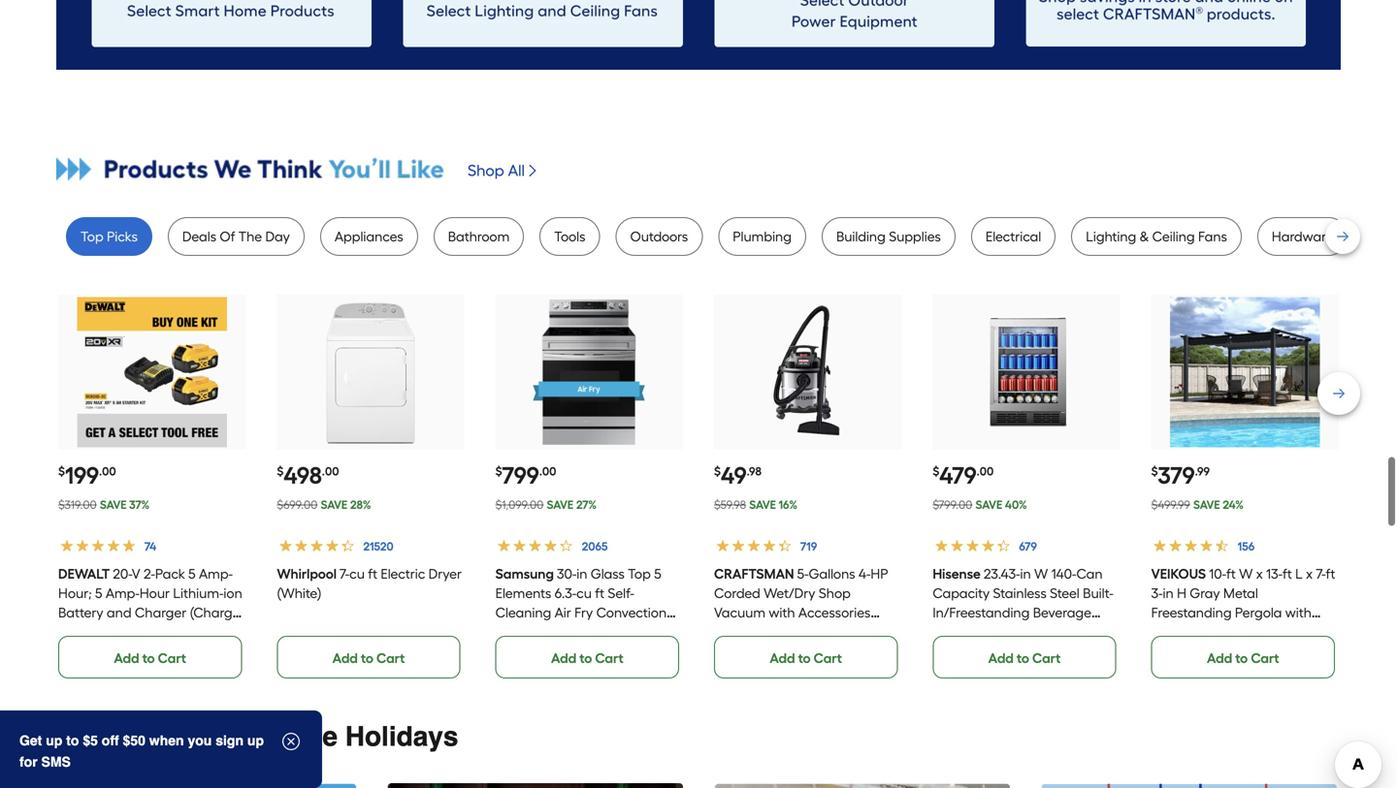 Task type: vqa. For each thing, say whether or not it's contained in the screenshot.


Task type: locate. For each thing, give the bounding box(es) containing it.
to down '7-cu ft electric dryer (white)'
[[361, 651, 373, 667]]

with inside 23.43-in w 140-can capacity stainless steel built- in/freestanding beverage refrigerator with glass door
[[1010, 624, 1036, 641]]

add to cart
[[114, 651, 186, 667], [332, 651, 405, 667], [551, 651, 623, 667], [770, 651, 842, 667], [988, 651, 1061, 667], [1207, 651, 1279, 667]]

add inside the 199 list item
[[114, 651, 139, 667]]

7-cu ft electric dryer (white)
[[277, 566, 462, 602]]

save for 379
[[1193, 498, 1220, 512]]

0 horizontal spatial cu
[[349, 566, 365, 583]]

2 .00 from the left
[[322, 465, 339, 479]]

.00 for 799
[[539, 465, 556, 479]]

0 vertical spatial for
[[253, 722, 289, 753]]

$ for 799
[[495, 465, 502, 479]]

3 add from the left
[[551, 651, 576, 667]]

add to cart link inside the 479 list item
[[933, 637, 1116, 679]]

7- inside '7-cu ft electric dryer (white)'
[[340, 566, 349, 583]]

1 w from the left
[[1034, 566, 1048, 583]]

3 save from the left
[[547, 498, 574, 512]]

28%
[[350, 498, 371, 512]]

shop up accessories
[[819, 586, 851, 602]]

add to cart inside 498 list item
[[332, 651, 405, 667]]

with down l
[[1285, 605, 1312, 621]]

here
[[185, 722, 246, 753]]

0 vertical spatial stainless
[[993, 586, 1047, 602]]

$ up $1,099.00 in the left bottom of the page
[[495, 465, 502, 479]]

2 add to cart link from the left
[[277, 637, 461, 679]]

stainless down 23.43-
[[993, 586, 1047, 602]]

$ 498 .00
[[277, 462, 339, 490]]

add right resistant
[[551, 651, 576, 667]]

in inside 10-ft w x 13-ft l x 7-ft 3-in h gray metal freestanding pergola with canopy
[[1163, 586, 1174, 602]]

in inside 30-in glass top 5 elements 6.3-cu ft self- cleaning air fry convection oven freestanding smart electric range (fingerprint resistant stainless steel)
[[577, 566, 587, 583]]

10-
[[1209, 566, 1226, 583]]

.00 up $319.00 save 37% on the left bottom
[[99, 465, 116, 479]]

air
[[555, 605, 571, 621]]

x left 13-
[[1256, 566, 1263, 583]]

4 $ from the left
[[714, 465, 721, 479]]

save inside 49 list item
[[749, 498, 776, 512]]

add to cart link for 799
[[495, 637, 679, 679]]

top up self-
[[628, 566, 651, 583]]

save left 28%
[[321, 498, 348, 512]]

$799.00
[[933, 498, 972, 512]]

to for 479
[[1017, 651, 1029, 667]]

498 list item
[[277, 295, 464, 679]]

0 horizontal spatial glass
[[591, 566, 625, 583]]

up right sign
[[247, 733, 264, 749]]

to inside 498 list item
[[361, 651, 373, 667]]

2 horizontal spatial 5
[[654, 566, 661, 583]]

2 7- from the left
[[1316, 566, 1326, 583]]

$ up the $499.99
[[1151, 465, 1158, 479]]

6 add to cart from the left
[[1207, 651, 1279, 667]]

37%
[[129, 498, 150, 512]]

save left '16%'
[[749, 498, 776, 512]]

sms
[[41, 755, 71, 770]]

1 horizontal spatial amp-
[[199, 566, 233, 583]]

bathroom
[[448, 228, 510, 245]]

add down 5-gallons 4-hp corded wet/dry shop vacuum with accessories included
[[770, 651, 795, 667]]

add to cart inside the 199 list item
[[114, 651, 186, 667]]

.00 up $1,099.00 save 27%
[[539, 465, 556, 479]]

5 up lithium-
[[188, 566, 196, 583]]

.00 up $799.00 save 40%
[[977, 465, 994, 479]]

6 save from the left
[[1193, 498, 1220, 512]]

0 vertical spatial shop
[[468, 162, 504, 180]]

w
[[1034, 566, 1048, 583], [1239, 566, 1253, 583]]

add to cart down fry
[[551, 651, 623, 667]]

save inside the 799 list item
[[547, 498, 574, 512]]

cart for 49
[[814, 651, 842, 667]]

cart inside the 479 list item
[[1032, 651, 1061, 667]]

save inside 498 list item
[[321, 498, 348, 512]]

glass up self-
[[591, 566, 625, 583]]

add down '7-cu ft electric dryer (white)'
[[332, 651, 358, 667]]

1 horizontal spatial glass
[[1039, 624, 1073, 641]]

.00 for 498
[[322, 465, 339, 479]]

5 add from the left
[[988, 651, 1014, 667]]

accessories
[[798, 605, 871, 621]]

samsung 30-in glass top 5 elements 6.3-cu ft self-cleaning air fry convection oven freestanding smart electric range (fingerprint resistant stainless steel) image
[[514, 298, 664, 448]]

w up metal
[[1239, 566, 1253, 583]]

1 horizontal spatial stainless
[[993, 586, 1047, 602]]

the
[[238, 228, 262, 245]]

stainless
[[993, 586, 1047, 602], [554, 663, 608, 680]]

.00 up $699.00 save 28%
[[322, 465, 339, 479]]

add for 498
[[332, 651, 358, 667]]

to for 49
[[798, 651, 811, 667]]

add to cart link
[[58, 637, 242, 679], [277, 637, 461, 679], [495, 637, 679, 679], [714, 637, 898, 679], [933, 637, 1116, 679], [1151, 637, 1335, 679]]

2 w from the left
[[1239, 566, 1253, 583]]

1 horizontal spatial up
[[247, 733, 264, 749]]

5 add to cart link from the left
[[933, 637, 1116, 679]]

add inside 49 list item
[[770, 651, 795, 667]]

0 horizontal spatial for
[[19, 755, 38, 770]]

0 horizontal spatial up
[[46, 733, 62, 749]]

freestanding for 379
[[1151, 605, 1232, 621]]

all
[[508, 162, 525, 180]]

add to cart link inside 49 list item
[[714, 637, 898, 679]]

$319.00 save 37%
[[58, 498, 150, 512]]

.00 for 199
[[99, 465, 116, 479]]

2 cart from the left
[[376, 651, 405, 667]]

cart inside 379 list item
[[1251, 651, 1279, 667]]

3-
[[1151, 586, 1163, 602]]

save left 27%
[[547, 498, 574, 512]]

add for 199
[[114, 651, 139, 667]]

$ up $59.98
[[714, 465, 721, 479]]

stainless inside 30-in glass top 5 elements 6.3-cu ft self- cleaning air fry convection oven freestanding smart electric range (fingerprint resistant stainless steel)
[[554, 663, 608, 680]]

pergola
[[1235, 605, 1282, 621]]

smart
[[615, 624, 654, 641]]

elements
[[495, 586, 551, 602]]

0 horizontal spatial w
[[1034, 566, 1048, 583]]

1 vertical spatial shop
[[819, 586, 851, 602]]

convection
[[596, 605, 667, 621]]

off
[[102, 733, 119, 749]]

add to cart down '7-cu ft electric dryer (white)'
[[332, 651, 405, 667]]

top left picks on the left top of page
[[81, 228, 103, 245]]

40%
[[1005, 498, 1027, 512]]

dewalt 20-v 2-pack 5 amp-hour; 5 amp-hour lithium-ion battery and charger (charger included) image
[[77, 298, 227, 448]]

a yellow and gray step ladder, a lighted snowman stocking holder and a green extension cord. image
[[60, 784, 356, 789]]

5
[[188, 566, 196, 583], [654, 566, 661, 583], [95, 586, 102, 602]]

save left 24%
[[1193, 498, 1220, 512]]

freestanding for 799
[[532, 624, 612, 641]]

cart down beverage
[[1032, 651, 1061, 667]]

.00 inside $ 799 .00
[[539, 465, 556, 479]]

5 right hour;
[[95, 586, 102, 602]]

$ up $699.00
[[277, 465, 284, 479]]

4 add from the left
[[770, 651, 795, 667]]

to inside get up to $5 off $50 when you sign up for sms
[[66, 733, 79, 749]]

weekending at lowe's. image
[[1041, 784, 1337, 789]]

1 horizontal spatial with
[[1010, 624, 1036, 641]]

to inside 379 list item
[[1235, 651, 1248, 667]]

$ inside $ 199 .00
[[58, 465, 65, 479]]

steel
[[1050, 586, 1080, 602]]

cart for 479
[[1032, 651, 1061, 667]]

5 save from the left
[[976, 498, 1002, 512]]

cart for 199
[[158, 651, 186, 667]]

$ up $319.00
[[58, 465, 65, 479]]

built-
[[1083, 586, 1113, 602]]

save inside the 479 list item
[[976, 498, 1002, 512]]

2 horizontal spatial with
[[1285, 605, 1312, 621]]

.00 inside $ 479 .00
[[977, 465, 994, 479]]

w left 140-
[[1034, 566, 1048, 583]]

in
[[577, 566, 587, 583], [1020, 566, 1031, 583], [1163, 586, 1174, 602]]

5 add to cart from the left
[[988, 651, 1061, 667]]

get up to $5 off $50 when you sign up for sms
[[19, 733, 264, 770]]

cart down '7-cu ft electric dryer (white)'
[[376, 651, 405, 667]]

to inside the 479 list item
[[1017, 651, 1029, 667]]

1 .00 from the left
[[99, 465, 116, 479]]

to down charger
[[142, 651, 155, 667]]

0 vertical spatial freestanding
[[1151, 605, 1232, 621]]

with inside 10-ft w x 13-ft l x 7-ft 3-in h gray metal freestanding pergola with canopy
[[1285, 605, 1312, 621]]

3 add to cart from the left
[[551, 651, 623, 667]]

0 horizontal spatial x
[[1256, 566, 1263, 583]]

for down get
[[19, 755, 38, 770]]

in left h
[[1163, 586, 1174, 602]]

add
[[114, 651, 139, 667], [332, 651, 358, 667], [551, 651, 576, 667], [770, 651, 795, 667], [988, 651, 1014, 667], [1207, 651, 1232, 667]]

in for 479
[[1020, 566, 1031, 583]]

3 add to cart link from the left
[[495, 637, 679, 679]]

0 vertical spatial cu
[[349, 566, 365, 583]]

$ 479 .00
[[933, 462, 994, 490]]

1 $ from the left
[[58, 465, 65, 479]]

5 $ from the left
[[933, 465, 939, 479]]

6 $ from the left
[[1151, 465, 1158, 479]]

199 list item
[[58, 295, 246, 679]]

oven
[[495, 624, 528, 641]]

1 horizontal spatial shop
[[819, 586, 851, 602]]

1 horizontal spatial cu
[[576, 586, 592, 602]]

.00 inside $ 199 .00
[[99, 465, 116, 479]]

0 horizontal spatial amp-
[[106, 586, 140, 602]]

door
[[1077, 624, 1106, 641]]

1 vertical spatial freestanding
[[532, 624, 612, 641]]

ft right whirlpool
[[368, 566, 377, 583]]

5 inside 30-in glass top 5 elements 6.3-cu ft self- cleaning air fry convection oven freestanding smart electric range (fingerprint resistant stainless steel)
[[654, 566, 661, 583]]

add for 49
[[770, 651, 795, 667]]

cart inside 498 list item
[[376, 651, 405, 667]]

3 cart from the left
[[595, 651, 623, 667]]

add inside the 799 list item
[[551, 651, 576, 667]]

shop all
[[468, 162, 525, 180]]

7-
[[340, 566, 349, 583], [1316, 566, 1326, 583]]

2 add to cart from the left
[[332, 651, 405, 667]]

to inside the 799 list item
[[579, 651, 592, 667]]

$ inside $ 498 .00
[[277, 465, 284, 479]]

add to cart link down accessories
[[714, 637, 898, 679]]

ft left self-
[[595, 586, 604, 602]]

in inside 23.43-in w 140-can capacity stainless steel built- in/freestanding beverage refrigerator with glass door
[[1020, 566, 1031, 583]]

1 horizontal spatial x
[[1306, 566, 1313, 583]]

.00 inside $ 498 .00
[[322, 465, 339, 479]]

1 horizontal spatial w
[[1239, 566, 1253, 583]]

1 horizontal spatial 7-
[[1316, 566, 1326, 583]]

day
[[265, 228, 290, 245]]

top
[[81, 228, 103, 245], [628, 566, 651, 583]]

0 vertical spatial glass
[[591, 566, 625, 583]]

add to cart link inside the 799 list item
[[495, 637, 679, 679]]

1 vertical spatial for
[[19, 755, 38, 770]]

electric left dryer
[[381, 566, 425, 583]]

to down the pergola
[[1235, 651, 1248, 667]]

6 add to cart link from the left
[[1151, 637, 1335, 679]]

add to cart down 23.43-in w 140-can capacity stainless steel built- in/freestanding beverage refrigerator with glass door
[[988, 651, 1061, 667]]

electric up resistant
[[495, 644, 540, 660]]

amp- up ion
[[199, 566, 233, 583]]

799
[[502, 462, 539, 490]]

4 cart from the left
[[814, 651, 842, 667]]

fans
[[1198, 228, 1227, 245]]

plumbing
[[733, 228, 792, 245]]

5 cart from the left
[[1032, 651, 1061, 667]]

cu right whirlpool
[[349, 566, 365, 583]]

a holiday table with plates on chargers, gold candlesticks, a vase with greenery and poinsettias. image
[[387, 784, 683, 789]]

freestanding up range
[[532, 624, 612, 641]]

top inside 30-in glass top 5 elements 6.3-cu ft self- cleaning air fry convection oven freestanding smart electric range (fingerprint resistant stainless steel)
[[628, 566, 651, 583]]

1 save from the left
[[100, 498, 127, 512]]

cu inside 30-in glass top 5 elements 6.3-cu ft self- cleaning air fry convection oven freestanding smart electric range (fingerprint resistant stainless steel)
[[576, 586, 592, 602]]

x right l
[[1306, 566, 1313, 583]]

to left $5
[[66, 733, 79, 749]]

cleaning
[[495, 605, 551, 621]]

add down and
[[114, 651, 139, 667]]

2 save from the left
[[321, 498, 348, 512]]

$799.00 save 40%
[[933, 498, 1027, 512]]

5 up convection
[[654, 566, 661, 583]]

whirlpool
[[277, 566, 337, 583]]

for right sign
[[253, 722, 289, 753]]

(charger
[[190, 605, 245, 621]]

to down accessories
[[798, 651, 811, 667]]

add to cart inside the 479 list item
[[988, 651, 1061, 667]]

range
[[543, 644, 583, 660]]

20-v 2-pack 5 amp- hour; 5 amp-hour lithium-ion battery and charger (charger included)
[[58, 566, 245, 641]]

add to cart inside 379 list item
[[1207, 651, 1279, 667]]

add inside 498 list item
[[332, 651, 358, 667]]

498
[[284, 462, 322, 490]]

add down 10-ft w x 13-ft l x 7-ft 3-in h gray metal freestanding pergola with canopy
[[1207, 651, 1232, 667]]

4 add to cart from the left
[[770, 651, 842, 667]]

0 horizontal spatial with
[[769, 605, 795, 621]]

in left 140-
[[1020, 566, 1031, 583]]

2 horizontal spatial in
[[1163, 586, 1174, 602]]

vacuum
[[714, 605, 766, 621]]

1 add to cart link from the left
[[58, 637, 242, 679]]

add to cart down accessories
[[770, 651, 842, 667]]

add inside 379 list item
[[1207, 651, 1232, 667]]

sign
[[216, 733, 244, 749]]

3 $ from the left
[[495, 465, 502, 479]]

add inside the 479 list item
[[988, 651, 1014, 667]]

0 horizontal spatial electric
[[381, 566, 425, 583]]

cu up fry
[[576, 586, 592, 602]]

0 horizontal spatial 7-
[[340, 566, 349, 583]]

hour
[[140, 586, 170, 602]]

save inside the 199 list item
[[100, 498, 127, 512]]

2 $ from the left
[[277, 465, 284, 479]]

2 add from the left
[[332, 651, 358, 667]]

add to cart link inside the 199 list item
[[58, 637, 242, 679]]

$ inside $ 479 .00
[[933, 465, 939, 479]]

when
[[149, 733, 184, 749]]

for
[[253, 722, 289, 753], [19, 755, 38, 770]]

w inside 23.43-in w 140-can capacity stainless steel built- in/freestanding beverage refrigerator with glass door
[[1034, 566, 1048, 583]]

6 add from the left
[[1207, 651, 1232, 667]]

add for 799
[[551, 651, 576, 667]]

w inside 10-ft w x 13-ft l x 7-ft 3-in h gray metal freestanding pergola with canopy
[[1239, 566, 1253, 583]]

with down beverage
[[1010, 624, 1036, 641]]

7- right l
[[1316, 566, 1326, 583]]

in up fry
[[577, 566, 587, 583]]

0 vertical spatial top
[[81, 228, 103, 245]]

freestanding inside 30-in glass top 5 elements 6.3-cu ft self- cleaning air fry convection oven freestanding smart electric range (fingerprint resistant stainless steel)
[[532, 624, 612, 641]]

canopy
[[1151, 624, 1201, 641]]

$ for 479
[[933, 465, 939, 479]]

to down 23.43-in w 140-can capacity stainless steel built- in/freestanding beverage refrigerator with glass door
[[1017, 651, 1029, 667]]

add to cart link down fry
[[495, 637, 679, 679]]

add to cart link for 199
[[58, 637, 242, 679]]

save for 49
[[749, 498, 776, 512]]

with down the wet/dry
[[769, 605, 795, 621]]

add to cart link down '7-cu ft electric dryer (white)'
[[277, 637, 461, 679]]

to inside 49 list item
[[798, 651, 811, 667]]

4 .00 from the left
[[977, 465, 994, 479]]

add to cart inside the 799 list item
[[551, 651, 623, 667]]

add to cart down charger
[[114, 651, 186, 667]]

to inside the 199 list item
[[142, 651, 155, 667]]

1 horizontal spatial top
[[628, 566, 651, 583]]

save for 479
[[976, 498, 1002, 512]]

stainless down range
[[554, 663, 608, 680]]

1 add to cart from the left
[[114, 651, 186, 667]]

building supplies
[[836, 228, 941, 245]]

gallons
[[809, 566, 855, 583]]

1 cart from the left
[[158, 651, 186, 667]]

799 list item
[[495, 295, 683, 680]]

add to cart link inside 498 list item
[[277, 637, 461, 679]]

freestanding
[[1151, 605, 1232, 621], [532, 624, 612, 641]]

$ inside the '$ 49 .98'
[[714, 465, 721, 479]]

cart down the pergola
[[1251, 651, 1279, 667]]

ft left l
[[1283, 566, 1292, 583]]

hisense
[[933, 566, 981, 583]]

add to cart link down charger
[[58, 637, 242, 679]]

$499.99
[[1151, 498, 1190, 512]]

v
[[132, 566, 140, 583]]

0 horizontal spatial in
[[577, 566, 587, 583]]

$50
[[123, 733, 145, 749]]

shop left "all"
[[468, 162, 504, 180]]

1 vertical spatial glass
[[1039, 624, 1073, 641]]

1 add from the left
[[114, 651, 139, 667]]

1 horizontal spatial electric
[[495, 644, 540, 660]]

4 add to cart link from the left
[[714, 637, 898, 679]]

add to cart link down the pergola
[[1151, 637, 1335, 679]]

up up sms
[[46, 733, 62, 749]]

.98
[[747, 465, 762, 479]]

add to cart link for 498
[[277, 637, 461, 679]]

7- inside 10-ft w x 13-ft l x 7-ft 3-in h gray metal freestanding pergola with canopy
[[1316, 566, 1326, 583]]

glass down beverage
[[1039, 624, 1073, 641]]

freestanding down h
[[1151, 605, 1232, 621]]

in/freestanding
[[933, 605, 1030, 621]]

to left steel)
[[579, 651, 592, 667]]

add to cart link down beverage
[[933, 637, 1116, 679]]

ft up metal
[[1226, 566, 1236, 583]]

$ 799 .00
[[495, 462, 556, 490]]

1 7- from the left
[[340, 566, 349, 583]]

cart down charger
[[158, 651, 186, 667]]

refrigerator
[[933, 624, 1006, 641]]

0 vertical spatial electric
[[381, 566, 425, 583]]

cu
[[349, 566, 365, 583], [576, 586, 592, 602]]

add to cart down the pergola
[[1207, 651, 1279, 667]]

$ up $799.00
[[933, 465, 939, 479]]

1 horizontal spatial in
[[1020, 566, 1031, 583]]

of
[[220, 228, 235, 245]]

1 horizontal spatial freestanding
[[1151, 605, 1232, 621]]

save left 37%
[[100, 498, 127, 512]]

save left 40%
[[976, 498, 1002, 512]]

is
[[155, 722, 178, 753]]

steel)
[[611, 663, 645, 680]]

add down the "refrigerator" on the right of page
[[988, 651, 1014, 667]]

save inside 379 list item
[[1193, 498, 1220, 512]]

up to 30 percent off select outdoor power equipment. image
[[714, 0, 994, 47]]

craftsman days are back. shop savings in store and online on select craftsman products. image
[[1025, 0, 1306, 47]]

$ for 379
[[1151, 465, 1158, 479]]

0 horizontal spatial freestanding
[[532, 624, 612, 641]]

$ inside $ 379 .99
[[1151, 465, 1158, 479]]

freestanding inside 10-ft w x 13-ft l x 7-ft 3-in h gray metal freestanding pergola with canopy
[[1151, 605, 1232, 621]]

7- right whirlpool
[[340, 566, 349, 583]]

.00
[[99, 465, 116, 479], [322, 465, 339, 479], [539, 465, 556, 479], [977, 465, 994, 479]]

2 up from the left
[[247, 733, 264, 749]]

glass
[[591, 566, 625, 583], [1039, 624, 1073, 641]]

cart down smart
[[595, 651, 623, 667]]

cart down accessories
[[814, 651, 842, 667]]

4 save from the left
[[749, 498, 776, 512]]

get
[[19, 733, 42, 749]]

corded
[[714, 586, 760, 602]]

cart inside the 199 list item
[[158, 651, 186, 667]]

add to cart for 498
[[332, 651, 405, 667]]

to for 199
[[142, 651, 155, 667]]

add to cart link inside 379 list item
[[1151, 637, 1335, 679]]

0 horizontal spatial 5
[[95, 586, 102, 602]]

1 vertical spatial stainless
[[554, 663, 608, 680]]

amp- down the 20-
[[106, 586, 140, 602]]

cart inside 49 list item
[[814, 651, 842, 667]]

save for 799
[[547, 498, 574, 512]]

1 horizontal spatial 5
[[188, 566, 196, 583]]

1 vertical spatial top
[[628, 566, 651, 583]]

hardware
[[1272, 228, 1333, 245]]

1 vertical spatial cu
[[576, 586, 592, 602]]

$ inside $ 799 .00
[[495, 465, 502, 479]]

0 horizontal spatial stainless
[[554, 663, 608, 680]]

1 vertical spatial electric
[[495, 644, 540, 660]]

3 .00 from the left
[[539, 465, 556, 479]]

lighting & ceiling fans
[[1086, 228, 1227, 245]]

cart inside the 799 list item
[[595, 651, 623, 667]]

shop inside 5-gallons 4-hp corded wet/dry shop vacuum with accessories included
[[819, 586, 851, 602]]

6 cart from the left
[[1251, 651, 1279, 667]]

add to cart inside 49 list item
[[770, 651, 842, 667]]



Task type: describe. For each thing, give the bounding box(es) containing it.
hp
[[871, 566, 888, 583]]

20-
[[113, 566, 132, 583]]

add for 479
[[988, 651, 1014, 667]]

w for 479
[[1034, 566, 1048, 583]]

add to cart for 379
[[1207, 651, 1279, 667]]

charger
[[135, 605, 187, 621]]

chevron right image
[[525, 163, 540, 178]]

0 vertical spatial amp-
[[199, 566, 233, 583]]

electric inside '7-cu ft electric dryer (white)'
[[381, 566, 425, 583]]

electric inside 30-in glass top 5 elements 6.3-cu ft self- cleaning air fry convection oven freestanding smart electric range (fingerprint resistant stainless steel)
[[495, 644, 540, 660]]

30-
[[557, 566, 577, 583]]

add to cart link for 379
[[1151, 637, 1335, 679]]

5-
[[797, 566, 809, 583]]

30-in glass top 5 elements 6.3-cu ft self- cleaning air fry convection oven freestanding smart electric range (fingerprint resistant stainless steel)
[[495, 566, 667, 680]]

$ for 199
[[58, 465, 65, 479]]

$ 49 .98
[[714, 462, 762, 490]]

wet/dry
[[764, 586, 815, 602]]

ceiling
[[1152, 228, 1195, 245]]

16%
[[779, 498, 798, 512]]

5 for 799
[[654, 566, 661, 583]]

up to 55 percent off select smart home products. image
[[91, 0, 372, 47]]

with inside 5-gallons 4-hp corded wet/dry shop vacuum with accessories included
[[769, 605, 795, 621]]

$1,099.00 save 27%
[[495, 498, 597, 512]]

add to cart link for 479
[[933, 637, 1116, 679]]

whirlpool 7-cu ft electric dryer (white) image
[[296, 298, 446, 448]]

479
[[939, 462, 977, 490]]

379
[[1158, 462, 1195, 490]]

479 list item
[[933, 295, 1120, 679]]

stainless inside 23.43-in w 140-can capacity stainless steel built- in/freestanding beverage refrigerator with glass door
[[993, 586, 1047, 602]]

ft inside 30-in glass top 5 elements 6.3-cu ft self- cleaning air fry convection oven freestanding smart electric range (fingerprint resistant stainless steel)
[[595, 586, 604, 602]]

hour;
[[58, 586, 92, 602]]

27%
[[576, 498, 597, 512]]

ion
[[224, 586, 242, 602]]

.99
[[1195, 465, 1210, 479]]

$499.99 save 24%
[[1151, 498, 1244, 512]]

$5
[[83, 733, 98, 749]]

$ for 49
[[714, 465, 721, 479]]

and
[[107, 605, 132, 621]]

up to 35 percent off select lighting and ceiling fans. image
[[403, 0, 683, 47]]

glass inside 23.43-in w 140-can capacity stainless steel built- in/freestanding beverage refrigerator with glass door
[[1039, 624, 1073, 641]]

building
[[836, 228, 886, 245]]

add to cart for 199
[[114, 651, 186, 667]]

save for 199
[[100, 498, 127, 512]]

shop all link
[[468, 151, 540, 190]]

0 horizontal spatial top
[[81, 228, 103, 245]]

.00 for 479
[[977, 465, 994, 479]]

for inside get up to $5 off $50 when you sign up for sms
[[19, 755, 38, 770]]

can
[[1076, 566, 1103, 583]]

199
[[65, 462, 99, 490]]

add for 379
[[1207, 651, 1232, 667]]

appliances
[[335, 228, 403, 245]]

cart for 799
[[595, 651, 623, 667]]

4-
[[859, 566, 871, 583]]

6.3-
[[555, 586, 576, 602]]

1 x from the left
[[1256, 566, 1263, 583]]

23.43-in w 140-can capacity stainless steel built- in/freestanding beverage refrigerator with glass door
[[933, 566, 1113, 641]]

49
[[721, 462, 747, 490]]

gray
[[1190, 586, 1220, 602]]

ft inside '7-cu ft electric dryer (white)'
[[368, 566, 377, 583]]

picks
[[107, 228, 138, 245]]

add to cart for 49
[[770, 651, 842, 667]]

samsung
[[495, 566, 554, 583]]

save for 498
[[321, 498, 348, 512]]

$1,099.00
[[495, 498, 544, 512]]

in for 799
[[577, 566, 587, 583]]

to for 799
[[579, 651, 592, 667]]

included
[[714, 624, 767, 641]]

23.43-
[[984, 566, 1020, 583]]

white icicle lights with a white cord hanging from the roofline of a house. image
[[714, 784, 1010, 789]]

top picks
[[81, 228, 138, 245]]

craftsman 5-gallons 4-hp corded wet/dry shop vacuum with accessories included image
[[733, 298, 883, 448]]

$ 199 .00
[[58, 462, 116, 490]]

glass inside 30-in glass top 5 elements 6.3-cu ft self- cleaning air fry convection oven freestanding smart electric range (fingerprint resistant stainless steel)
[[591, 566, 625, 583]]

electrical
[[986, 228, 1041, 245]]

$ for 498
[[277, 465, 284, 479]]

lighting
[[1086, 228, 1136, 245]]

2 x from the left
[[1306, 566, 1313, 583]]

$319.00
[[58, 498, 97, 512]]

0 horizontal spatial shop
[[468, 162, 504, 180]]

self-
[[608, 586, 634, 602]]

add to cart for 799
[[551, 651, 623, 667]]

$ 379 .99
[[1151, 462, 1210, 490]]

cart for 498
[[376, 651, 405, 667]]

add to cart link for 49
[[714, 637, 898, 679]]

veikous
[[1151, 566, 1206, 583]]

capacity
[[933, 586, 990, 602]]

beverage
[[1033, 605, 1091, 621]]

49 list item
[[714, 295, 902, 679]]

lowe's
[[56, 722, 147, 753]]

5-gallons 4-hp corded wet/dry shop vacuum with accessories included
[[714, 566, 888, 641]]

veikous 10-ft w x 13-ft l x 7-ft 3-in h gray metal freestanding pergola with canopy image
[[1170, 298, 1320, 448]]

craftsman
[[714, 566, 794, 583]]

holidays
[[345, 722, 458, 753]]

to for 498
[[361, 651, 373, 667]]

ft right l
[[1326, 566, 1335, 583]]

cart for 379
[[1251, 651, 1279, 667]]

$59.98
[[714, 498, 746, 512]]

l
[[1295, 566, 1303, 583]]

140-
[[1051, 566, 1076, 583]]

metal
[[1223, 586, 1258, 602]]

(fingerprint
[[587, 644, 658, 660]]

to for 379
[[1235, 651, 1248, 667]]

1 vertical spatial amp-
[[106, 586, 140, 602]]

cu inside '7-cu ft electric dryer (white)'
[[349, 566, 365, 583]]

24%
[[1223, 498, 1244, 512]]

w for 379
[[1239, 566, 1253, 583]]

hisense 23.43-in w 140-can capacity stainless steel built-in/freestanding beverage refrigerator with glass door image
[[951, 298, 1101, 448]]

1 up from the left
[[46, 733, 62, 749]]

5 for 199
[[188, 566, 196, 583]]

add to cart for 479
[[988, 651, 1061, 667]]

resistant
[[495, 663, 551, 680]]

1 horizontal spatial for
[[253, 722, 289, 753]]

pack
[[155, 566, 185, 583]]

outdoors
[[630, 228, 688, 245]]

$699.00 save 28%
[[277, 498, 371, 512]]

379 list item
[[1151, 295, 1339, 679]]

dewalt
[[58, 566, 110, 583]]

fry
[[575, 605, 593, 621]]



